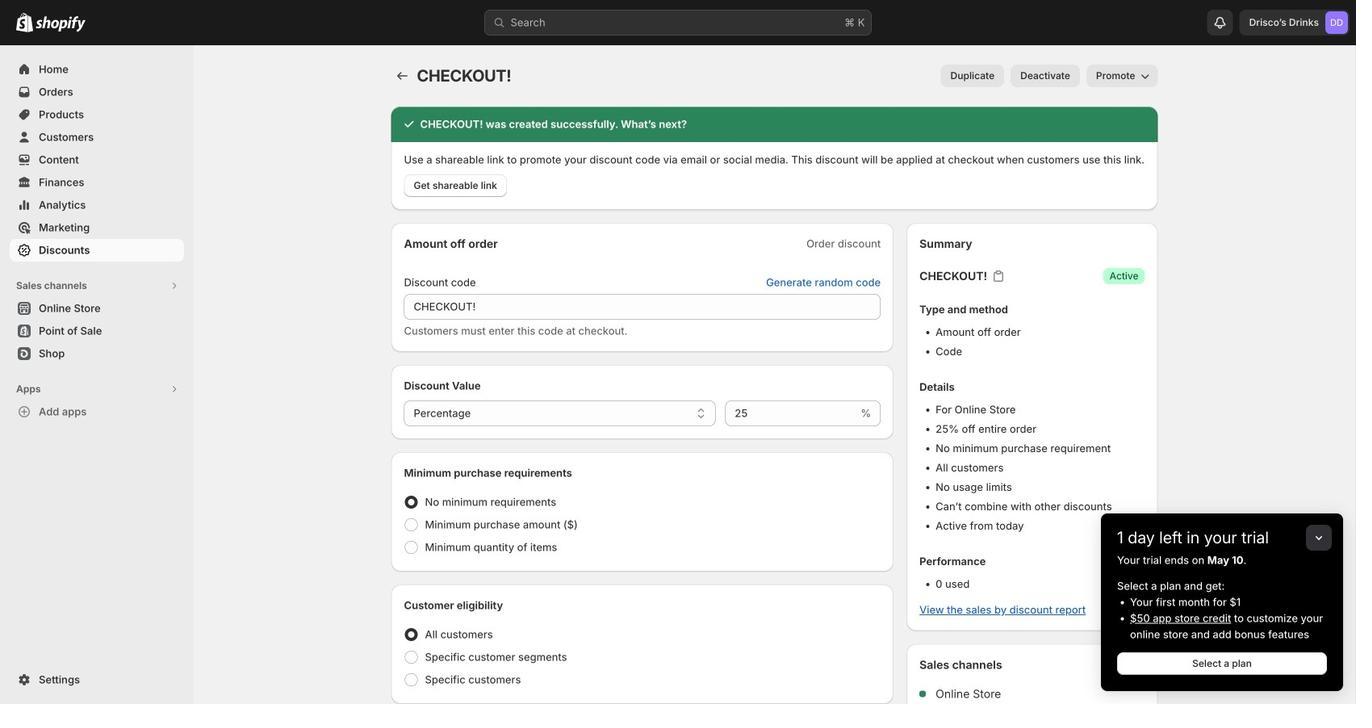 Task type: locate. For each thing, give the bounding box(es) containing it.
shopify image
[[16, 13, 33, 32], [36, 16, 86, 32]]

None text field
[[404, 294, 881, 320], [725, 400, 858, 426], [404, 294, 881, 320], [725, 400, 858, 426]]



Task type: describe. For each thing, give the bounding box(es) containing it.
1 horizontal spatial shopify image
[[36, 16, 86, 32]]

drisco's drinks image
[[1326, 11, 1348, 34]]

0 horizontal spatial shopify image
[[16, 13, 33, 32]]



Task type: vqa. For each thing, say whether or not it's contained in the screenshot.
2nd range. from the right
no



